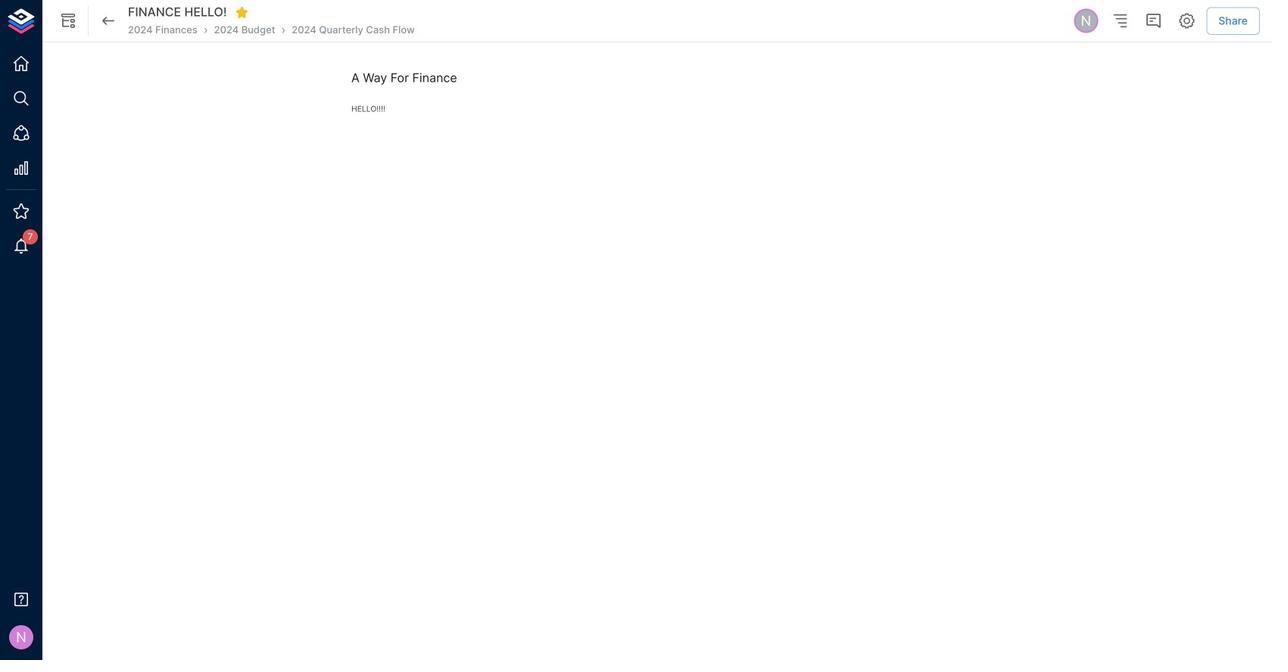 Task type: locate. For each thing, give the bounding box(es) containing it.
settings image
[[1178, 12, 1196, 30]]

table of contents image
[[1111, 12, 1130, 30]]

comments image
[[1145, 12, 1163, 30]]



Task type: describe. For each thing, give the bounding box(es) containing it.
show wiki image
[[59, 12, 77, 30]]

remove favorite image
[[235, 6, 249, 19]]

go back image
[[99, 12, 117, 30]]



Task type: vqa. For each thing, say whether or not it's contained in the screenshot.
unlimited
no



